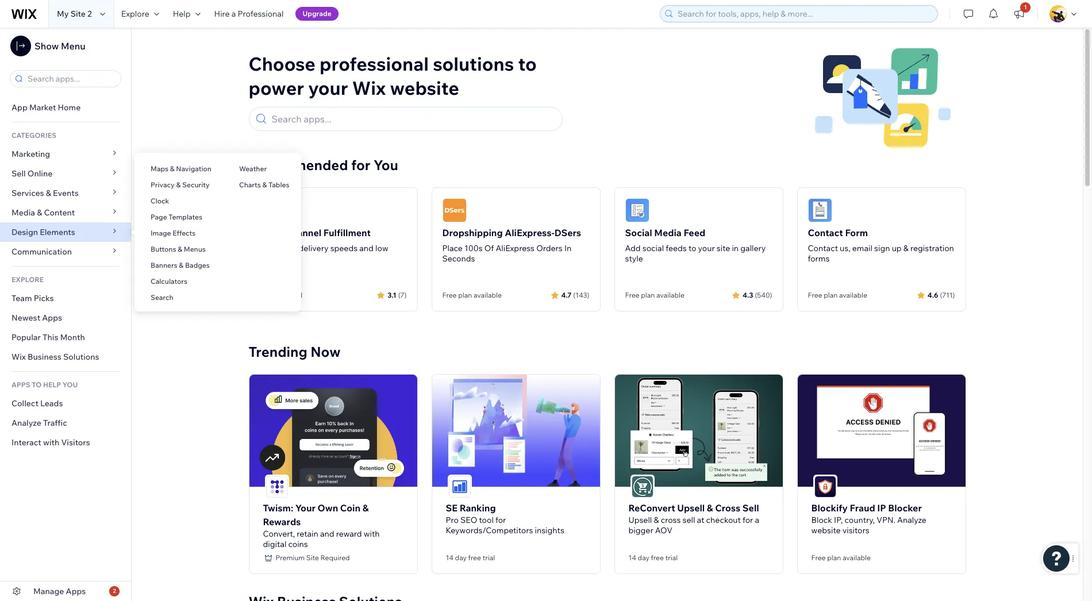 Task type: vqa. For each thing, say whether or not it's contained in the screenshot.


Task type: describe. For each thing, give the bounding box(es) containing it.
maps
[[151, 165, 169, 173]]

website inside blockify fraud ip blocker block ip, country, vpn. analyze website visitors
[[812, 526, 841, 536]]

a inside hire a professional link
[[232, 9, 236, 19]]

reconvert
[[629, 503, 676, 514]]

trending
[[249, 343, 308, 361]]

plan for dropshipping
[[459, 291, 472, 300]]

convert,
[[263, 529, 295, 539]]

maps & navigation
[[151, 165, 212, 173]]

wix inside 'link'
[[12, 352, 26, 362]]

sidebar element
[[0, 28, 132, 602]]

and inside multi-channel fulfillment prime-like delivery speeds and low costs
[[360, 243, 374, 254]]

show
[[35, 40, 59, 52]]

templates
[[169, 213, 202, 221]]

digital
[[263, 539, 287, 550]]

free plan available for contact
[[808, 291, 868, 300]]

communication
[[12, 247, 74, 257]]

trial for upsell
[[666, 554, 678, 562]]

leads
[[40, 399, 63, 409]]

sign
[[875, 243, 891, 254]]

show menu
[[35, 40, 86, 52]]

dsers
[[555, 227, 582, 239]]

insights
[[535, 526, 565, 536]]

ranking
[[460, 503, 496, 514]]

online
[[27, 169, 53, 179]]

my
[[57, 9, 69, 19]]

your inside choose professional solutions to power your wix website
[[308, 77, 348, 100]]

contact form contact us, email sign up & registration forms
[[808, 227, 955, 264]]

badges
[[185, 261, 210, 270]]

se ranking poster image
[[432, 375, 600, 487]]

show menu button
[[10, 36, 86, 56]]

forms
[[808, 254, 830, 264]]

email
[[853, 243, 873, 254]]

1 contact from the top
[[808, 227, 844, 239]]

events
[[53, 188, 79, 198]]

choose professional solutions to power your wix website
[[249, 52, 537, 100]]

fulfillment
[[324, 227, 371, 239]]

effects
[[173, 229, 196, 238]]

prime-
[[260, 243, 284, 254]]

picks
[[34, 293, 54, 304]]

14 for reconvert
[[629, 554, 637, 562]]

recommended
[[249, 156, 348, 174]]

& down buttons & menus link
[[179, 261, 184, 270]]

visitors
[[61, 438, 90, 448]]

now
[[311, 343, 341, 361]]

premium
[[276, 554, 305, 562]]

dropshipping
[[443, 227, 503, 239]]

up
[[893, 243, 902, 254]]

channel
[[285, 227, 322, 239]]

registration
[[911, 243, 955, 254]]

traffic
[[43, 418, 67, 429]]

navigation
[[176, 165, 212, 173]]

reconvert upsell & cross sell poster image
[[615, 375, 783, 487]]

1 vertical spatial search apps... field
[[268, 108, 557, 131]]

1
[[1025, 3, 1028, 11]]

newest
[[12, 313, 40, 323]]

buttons
[[151, 245, 176, 254]]

2 inside sidebar element
[[113, 588, 116, 595]]

available down visitors
[[843, 554, 871, 562]]

apps
[[12, 381, 30, 389]]

keywords/competitors
[[446, 526, 533, 536]]

2 vertical spatial to
[[276, 291, 282, 300]]

14 day free trial for reconvert
[[629, 554, 678, 562]]

at
[[697, 515, 705, 526]]

blockify fraud ip blocker icon image
[[815, 476, 837, 498]]

free for se
[[469, 554, 481, 562]]

sell
[[683, 515, 696, 526]]

orders
[[537, 243, 563, 254]]

& right maps
[[170, 165, 175, 173]]

design elements link
[[0, 223, 131, 242]]

& left tables
[[263, 181, 267, 189]]

image effects
[[151, 229, 196, 238]]

analyze traffic
[[12, 418, 67, 429]]

se ranking icon image
[[449, 476, 471, 498]]

& inside 'link'
[[37, 208, 42, 218]]

weather link
[[223, 159, 301, 179]]

contact form logo image
[[808, 198, 833, 223]]

search apps... field inside sidebar element
[[24, 71, 117, 87]]

twism: your own coin & rewards icon image
[[266, 476, 288, 498]]

help
[[43, 381, 61, 389]]

interact with visitors
[[12, 438, 90, 448]]

maps & navigation link
[[135, 159, 223, 179]]

4.7 (143)
[[562, 291, 590, 299]]

twism: your own coin & rewards poster image
[[249, 375, 417, 487]]

calculators link
[[135, 272, 223, 292]]

reconvert upsell & cross sell icon image
[[632, 476, 654, 498]]

feeds
[[666, 243, 687, 254]]

with inside sidebar element
[[43, 438, 59, 448]]

for inside reconvert upsell & cross sell upsell & cross sell at checkout for a bigger aov
[[743, 515, 754, 526]]

for inside se ranking pro seo tool for keywords/competitors insights
[[496, 515, 506, 526]]

aliexpress
[[496, 243, 535, 254]]

(143)
[[574, 291, 590, 299]]

with inside twism: your own coin & rewards convert, retain and reward with digital coins
[[364, 529, 380, 539]]

in
[[565, 243, 572, 254]]

design elements
[[12, 227, 75, 238]]

and inside twism: your own coin & rewards convert, retain and reward with digital coins
[[320, 529, 335, 539]]

1 horizontal spatial upsell
[[678, 503, 705, 514]]

search
[[151, 293, 173, 302]]

seconds
[[443, 254, 475, 264]]

like
[[284, 243, 297, 254]]

(7)
[[398, 291, 407, 299]]

coins
[[288, 539, 308, 550]]

website inside choose professional solutions to power your wix website
[[390, 77, 460, 100]]

page
[[151, 213, 167, 221]]

collect
[[12, 399, 38, 409]]

newest apps link
[[0, 308, 131, 328]]

plan for social
[[641, 291, 655, 300]]

& right privacy
[[176, 181, 181, 189]]

charts
[[239, 181, 261, 189]]

sell online
[[12, 169, 53, 179]]

site
[[717, 243, 731, 254]]

sell inside sidebar element
[[12, 169, 26, 179]]

calculators
[[151, 277, 188, 286]]

cross
[[661, 515, 681, 526]]

choose
[[249, 52, 316, 75]]

plan down ip, at the bottom of page
[[828, 554, 842, 562]]

blockify fraud ip blocker poster image
[[798, 375, 966, 487]]

your inside social media feed add social feeds to your site in gallery style
[[699, 243, 715, 254]]

clock
[[151, 197, 169, 205]]

a inside reconvert upsell & cross sell upsell & cross sell at checkout for a bigger aov
[[756, 515, 760, 526]]

social
[[643, 243, 664, 254]]

speeds
[[331, 243, 358, 254]]

to inside choose professional solutions to power your wix website
[[519, 52, 537, 75]]



Task type: locate. For each thing, give the bounding box(es) containing it.
trial for ranking
[[483, 554, 495, 562]]

feed
[[684, 227, 706, 239]]

1 horizontal spatial day
[[638, 554, 650, 562]]

1 vertical spatial analyze
[[898, 515, 927, 526]]

wix inside choose professional solutions to power your wix website
[[352, 77, 386, 100]]

and right retain
[[320, 529, 335, 539]]

your right power
[[308, 77, 348, 100]]

to right solutions
[[519, 52, 537, 75]]

tool
[[479, 515, 494, 526]]

14 day free trial
[[446, 554, 495, 562], [629, 554, 678, 562]]

1 horizontal spatial 2
[[113, 588, 116, 595]]

help button
[[166, 0, 207, 28]]

0 horizontal spatial website
[[390, 77, 460, 100]]

1 horizontal spatial search apps... field
[[268, 108, 557, 131]]

team picks
[[12, 293, 54, 304]]

free plan available down style
[[626, 291, 685, 300]]

day down seo
[[455, 554, 467, 562]]

& right coin
[[363, 503, 369, 514]]

contact left us,
[[808, 243, 839, 254]]

2 contact from the top
[[808, 243, 839, 254]]

wix business solutions link
[[0, 347, 131, 367]]

analyze up the interact
[[12, 418, 41, 429]]

upgrade button
[[296, 7, 339, 21]]

free down style
[[626, 291, 640, 300]]

& left menus
[[178, 245, 182, 254]]

us,
[[840, 243, 851, 254]]

4.6
[[928, 291, 939, 299]]

wix down popular on the left bottom of the page
[[12, 352, 26, 362]]

free for social media feed
[[626, 291, 640, 300]]

place
[[443, 243, 463, 254]]

banners & badges
[[151, 261, 210, 270]]

free plan available
[[443, 291, 502, 300], [626, 291, 685, 300], [808, 291, 868, 300], [812, 554, 871, 562]]

popular this month link
[[0, 328, 131, 347]]

available down feeds
[[657, 291, 685, 300]]

0 horizontal spatial a
[[232, 9, 236, 19]]

2 horizontal spatial for
[[743, 515, 754, 526]]

trial down keywords/competitors
[[483, 554, 495, 562]]

& down reconvert
[[654, 515, 660, 526]]

site for premium
[[306, 554, 319, 562]]

free down forms
[[808, 291, 823, 300]]

media & content link
[[0, 203, 131, 223]]

day down bigger
[[638, 554, 650, 562]]

ip,
[[835, 515, 844, 526]]

home
[[58, 102, 81, 113]]

site down coins
[[306, 554, 319, 562]]

free for reconvert
[[651, 554, 664, 562]]

4.3
[[743, 291, 754, 299]]

analyze inside blockify fraud ip blocker block ip, country, vpn. analyze website visitors
[[898, 515, 927, 526]]

1 trial from the left
[[483, 554, 495, 562]]

block
[[812, 515, 833, 526]]

available down us,
[[840, 291, 868, 300]]

1 vertical spatial and
[[320, 529, 335, 539]]

trial down aov
[[666, 554, 678, 562]]

0 vertical spatial 2
[[87, 9, 92, 19]]

0 vertical spatial a
[[232, 9, 236, 19]]

social
[[626, 227, 653, 239]]

you
[[374, 156, 399, 174]]

hire
[[214, 9, 230, 19]]

0 horizontal spatial for
[[351, 156, 371, 174]]

available for media
[[657, 291, 685, 300]]

1 vertical spatial contact
[[808, 243, 839, 254]]

0 vertical spatial and
[[360, 243, 374, 254]]

& right up
[[904, 243, 909, 254]]

upsell
[[678, 503, 705, 514], [629, 515, 652, 526]]

vpn.
[[877, 515, 896, 526]]

0 vertical spatial upsell
[[678, 503, 705, 514]]

site
[[71, 9, 86, 19], [306, 554, 319, 562]]

analyze inside 'link'
[[12, 418, 41, 429]]

app market home
[[12, 102, 81, 113]]

1 horizontal spatial site
[[306, 554, 319, 562]]

your
[[308, 77, 348, 100], [699, 243, 715, 254]]

website
[[390, 77, 460, 100], [812, 526, 841, 536]]

0 vertical spatial search apps... field
[[24, 71, 117, 87]]

free for multi-channel fulfillment
[[260, 291, 274, 300]]

visitors
[[843, 526, 870, 536]]

1 vertical spatial apps
[[66, 587, 86, 597]]

elements
[[40, 227, 75, 238]]

14 day free trial down aov
[[629, 554, 678, 562]]

2 right my
[[87, 9, 92, 19]]

& inside contact form contact us, email sign up & registration forms
[[904, 243, 909, 254]]

categories
[[12, 131, 56, 140]]

menu
[[61, 40, 86, 52]]

page templates
[[151, 213, 204, 221]]

2 free from the left
[[651, 554, 664, 562]]

seo
[[461, 515, 478, 526]]

media up design
[[12, 208, 35, 218]]

1 vertical spatial to
[[689, 243, 697, 254]]

se
[[446, 503, 458, 514]]

day for reconvert
[[638, 554, 650, 562]]

1 horizontal spatial media
[[655, 227, 682, 239]]

free left install
[[260, 291, 274, 300]]

0 horizontal spatial your
[[308, 77, 348, 100]]

contact down contact form logo
[[808, 227, 844, 239]]

1 horizontal spatial to
[[519, 52, 537, 75]]

ip
[[878, 503, 887, 514]]

14 down pro
[[446, 554, 454, 562]]

upsell up sell
[[678, 503, 705, 514]]

site right my
[[71, 9, 86, 19]]

0 vertical spatial website
[[390, 77, 460, 100]]

to down feed
[[689, 243, 697, 254]]

1 vertical spatial a
[[756, 515, 760, 526]]

1 free from the left
[[469, 554, 481, 562]]

explore
[[121, 9, 149, 19]]

1 vertical spatial site
[[306, 554, 319, 562]]

for left you
[[351, 156, 371, 174]]

2 horizontal spatial to
[[689, 243, 697, 254]]

coin
[[340, 503, 361, 514]]

3.1 (7)
[[388, 291, 407, 299]]

day
[[455, 554, 467, 562], [638, 554, 650, 562]]

sell inside reconvert upsell & cross sell upsell & cross sell at checkout for a bigger aov
[[743, 503, 760, 514]]

upgrade
[[303, 9, 332, 18]]

site for my
[[71, 9, 86, 19]]

media inside 'link'
[[12, 208, 35, 218]]

for right checkout
[[743, 515, 754, 526]]

free for contact form
[[808, 291, 823, 300]]

marketing
[[12, 149, 50, 159]]

1 14 day free trial from the left
[[446, 554, 495, 562]]

plan for contact
[[824, 291, 838, 300]]

manage
[[33, 587, 64, 597]]

free down block
[[812, 554, 826, 562]]

0 horizontal spatial and
[[320, 529, 335, 539]]

1 horizontal spatial 14 day free trial
[[629, 554, 678, 562]]

0 horizontal spatial media
[[12, 208, 35, 218]]

media inside social media feed add social feeds to your site in gallery style
[[655, 227, 682, 239]]

0 vertical spatial analyze
[[12, 418, 41, 429]]

available down seconds
[[474, 291, 502, 300]]

reward
[[336, 529, 362, 539]]

plan down forms
[[824, 291, 838, 300]]

app market home link
[[0, 98, 131, 117]]

day for se
[[455, 554, 467, 562]]

your left 'site'
[[699, 243, 715, 254]]

apps for newest apps
[[42, 313, 62, 323]]

available for aliexpress-
[[474, 291, 502, 300]]

1 vertical spatial sell
[[743, 503, 760, 514]]

and
[[360, 243, 374, 254], [320, 529, 335, 539]]

14 day free trial for se
[[446, 554, 495, 562]]

wix
[[352, 77, 386, 100], [12, 352, 26, 362]]

free for dropshipping aliexpress-dsers
[[443, 291, 457, 300]]

100s
[[465, 243, 483, 254]]

1 14 from the left
[[446, 554, 454, 562]]

0 horizontal spatial apps
[[42, 313, 62, 323]]

0 horizontal spatial search apps... field
[[24, 71, 117, 87]]

1 horizontal spatial and
[[360, 243, 374, 254]]

low
[[376, 243, 389, 254]]

0 vertical spatial contact
[[808, 227, 844, 239]]

0 vertical spatial wix
[[352, 77, 386, 100]]

this
[[43, 332, 58, 343]]

website down solutions
[[390, 77, 460, 100]]

to left install
[[276, 291, 282, 300]]

in
[[732, 243, 739, 254]]

4.7
[[562, 291, 572, 299]]

page templates link
[[135, 208, 223, 227]]

1 horizontal spatial a
[[756, 515, 760, 526]]

recommended for you
[[249, 156, 399, 174]]

2 14 day free trial from the left
[[629, 554, 678, 562]]

team
[[12, 293, 32, 304]]

0 horizontal spatial upsell
[[629, 515, 652, 526]]

website down blockify
[[812, 526, 841, 536]]

with down traffic
[[43, 438, 59, 448]]

to inside social media feed add social feeds to your site in gallery style
[[689, 243, 697, 254]]

add
[[626, 243, 641, 254]]

form
[[846, 227, 869, 239]]

0 horizontal spatial 14 day free trial
[[446, 554, 495, 562]]

0 vertical spatial media
[[12, 208, 35, 218]]

professional
[[238, 9, 284, 19]]

apps right manage
[[66, 587, 86, 597]]

collect leads
[[12, 399, 63, 409]]

a right hire
[[232, 9, 236, 19]]

Search for tools, apps, help & more... field
[[675, 6, 935, 22]]

1 vertical spatial 2
[[113, 588, 116, 595]]

market
[[29, 102, 56, 113]]

reconvert upsell & cross sell upsell & cross sell at checkout for a bigger aov
[[629, 503, 760, 536]]

analyze down the blocker
[[898, 515, 927, 526]]

1 horizontal spatial sell
[[743, 503, 760, 514]]

1 horizontal spatial website
[[812, 526, 841, 536]]

free down keywords/competitors
[[469, 554, 481, 562]]

sell left online
[[12, 169, 26, 179]]

plan down style
[[641, 291, 655, 300]]

cross
[[716, 503, 741, 514]]

delivery
[[299, 243, 329, 254]]

1 vertical spatial upsell
[[629, 515, 652, 526]]

free plan available for social
[[626, 291, 685, 300]]

0 horizontal spatial day
[[455, 554, 467, 562]]

free plan available down seconds
[[443, 291, 502, 300]]

1 horizontal spatial with
[[364, 529, 380, 539]]

your
[[296, 503, 316, 514]]

for right tool
[[496, 515, 506, 526]]

for
[[351, 156, 371, 174], [496, 515, 506, 526], [743, 515, 754, 526]]

&
[[170, 165, 175, 173], [176, 181, 181, 189], [263, 181, 267, 189], [46, 188, 51, 198], [37, 208, 42, 218], [904, 243, 909, 254], [178, 245, 182, 254], [179, 261, 184, 270], [363, 503, 369, 514], [707, 503, 714, 514], [654, 515, 660, 526]]

14 day free trial down keywords/competitors
[[446, 554, 495, 562]]

1 vertical spatial your
[[699, 243, 715, 254]]

0 vertical spatial your
[[308, 77, 348, 100]]

14 for se
[[446, 554, 454, 562]]

0 horizontal spatial free
[[469, 554, 481, 562]]

0 vertical spatial sell
[[12, 169, 26, 179]]

search apps... field down choose professional solutions to power your wix website
[[268, 108, 557, 131]]

2 14 from the left
[[629, 554, 637, 562]]

1 vertical spatial wix
[[12, 352, 26, 362]]

14 down bigger
[[629, 554, 637, 562]]

1 day from the left
[[455, 554, 467, 562]]

free plan available down visitors
[[812, 554, 871, 562]]

free plan available for dropshipping
[[443, 291, 502, 300]]

wix down the professional
[[352, 77, 386, 100]]

and left low
[[360, 243, 374, 254]]

1 vertical spatial media
[[655, 227, 682, 239]]

0 vertical spatial site
[[71, 9, 86, 19]]

available for form
[[840, 291, 868, 300]]

1 vertical spatial website
[[812, 526, 841, 536]]

Search apps... field
[[24, 71, 117, 87], [268, 108, 557, 131]]

& left content
[[37, 208, 42, 218]]

app
[[12, 102, 28, 113]]

3.1
[[388, 291, 397, 299]]

services & events
[[12, 188, 79, 198]]

dropshipping aliexpress-dsers logo image
[[443, 198, 467, 223]]

0 horizontal spatial to
[[276, 291, 282, 300]]

sell right cross
[[743, 503, 760, 514]]

design
[[12, 227, 38, 238]]

media up feeds
[[655, 227, 682, 239]]

0 horizontal spatial wix
[[12, 352, 26, 362]]

2 day from the left
[[638, 554, 650, 562]]

apps up this on the left of page
[[42, 313, 62, 323]]

1 horizontal spatial 14
[[629, 554, 637, 562]]

twism:
[[263, 503, 293, 514]]

communication link
[[0, 242, 131, 262]]

clock link
[[135, 192, 223, 211]]

1 horizontal spatial free
[[651, 554, 664, 562]]

search apps... field up home
[[24, 71, 117, 87]]

with right reward
[[364, 529, 380, 539]]

1 vertical spatial with
[[364, 529, 380, 539]]

1 horizontal spatial your
[[699, 243, 715, 254]]

free
[[260, 291, 274, 300], [443, 291, 457, 300], [626, 291, 640, 300], [808, 291, 823, 300], [812, 554, 826, 562]]

plan down seconds
[[459, 291, 472, 300]]

free plan available down forms
[[808, 291, 868, 300]]

blockify
[[812, 503, 848, 514]]

to
[[32, 381, 42, 389]]

0 vertical spatial apps
[[42, 313, 62, 323]]

multi-channel fulfillment logo image
[[260, 198, 284, 223]]

a right checkout
[[756, 515, 760, 526]]

free down seconds
[[443, 291, 457, 300]]

1 horizontal spatial apps
[[66, 587, 86, 597]]

upsell down reconvert
[[629, 515, 652, 526]]

1 horizontal spatial wix
[[352, 77, 386, 100]]

media
[[12, 208, 35, 218], [655, 227, 682, 239]]

0 horizontal spatial 2
[[87, 9, 92, 19]]

0 horizontal spatial 14
[[446, 554, 454, 562]]

0 horizontal spatial sell
[[12, 169, 26, 179]]

1 horizontal spatial trial
[[666, 554, 678, 562]]

4.6 (711)
[[928, 291, 956, 299]]

2 trial from the left
[[666, 554, 678, 562]]

social media feed logo image
[[626, 198, 650, 223]]

fraud
[[850, 503, 876, 514]]

0 horizontal spatial trial
[[483, 554, 495, 562]]

0 vertical spatial to
[[519, 52, 537, 75]]

& left cross
[[707, 503, 714, 514]]

1 horizontal spatial for
[[496, 515, 506, 526]]

search link
[[135, 288, 223, 308]]

& inside twism: your own coin & rewards convert, retain and reward with digital coins
[[363, 503, 369, 514]]

0 vertical spatial with
[[43, 438, 59, 448]]

apps for manage apps
[[66, 587, 86, 597]]

0 horizontal spatial analyze
[[12, 418, 41, 429]]

0 horizontal spatial with
[[43, 438, 59, 448]]

1 horizontal spatial analyze
[[898, 515, 927, 526]]

0 horizontal spatial site
[[71, 9, 86, 19]]

& left events
[[46, 188, 51, 198]]

se ranking pro seo tool for keywords/competitors insights
[[446, 503, 565, 536]]

free down aov
[[651, 554, 664, 562]]

manage apps
[[33, 587, 86, 597]]

2 right manage apps
[[113, 588, 116, 595]]



